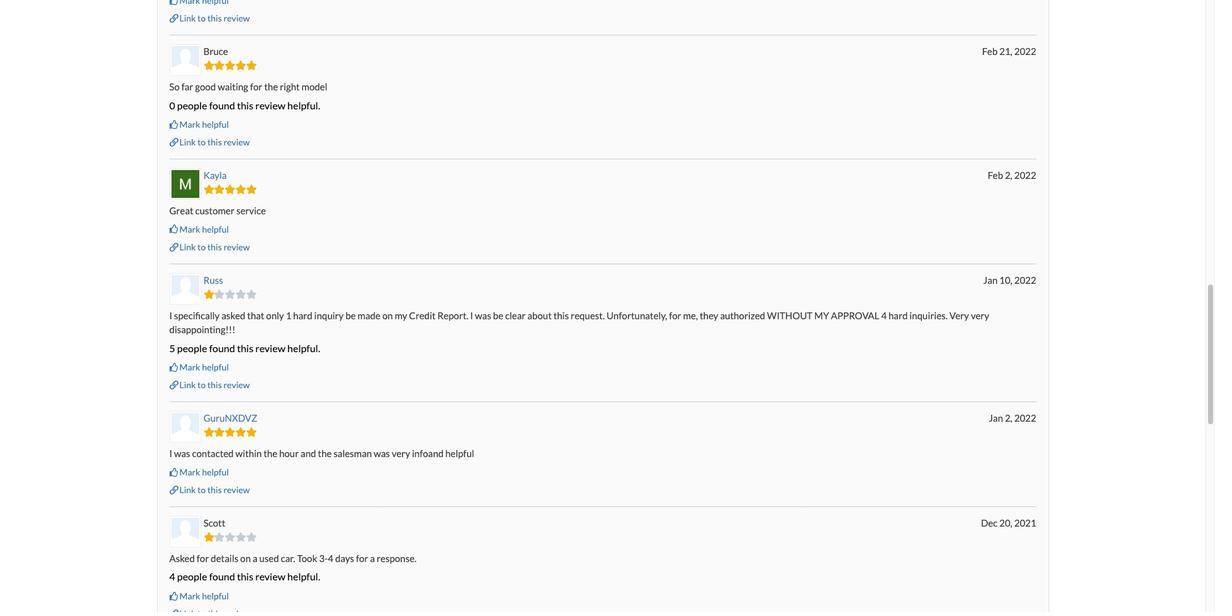 Task type: vqa. For each thing, say whether or not it's contained in the screenshot.
show
no



Task type: describe. For each thing, give the bounding box(es) containing it.
very inside i specifically asked that only 1 hard inquiry be made on my credit report. i was be clear about this request.  unfortunately,  for me, they authorized without my approval  4 hard inquiries.  very very disappointing!!!
[[971, 310, 990, 321]]

disappointing!!!
[[169, 324, 235, 336]]

this down so far good waiting for the right model
[[237, 99, 254, 111]]

authorized
[[720, 310, 766, 321]]

4 people found this review helpful.
[[169, 571, 320, 583]]

gurunxdvz image
[[171, 413, 199, 441]]

link for specifically
[[180, 380, 196, 391]]

model
[[302, 81, 328, 92]]

unfortunately,
[[607, 310, 668, 321]]

1 link to this review from the top
[[180, 13, 250, 24]]

thumbs up image for gurunxdvz
[[169, 468, 178, 477]]

thumbs up image for 5
[[169, 363, 178, 372]]

this up bruce
[[208, 13, 222, 24]]

link to this review for service
[[180, 242, 250, 253]]

i was contacted within the hour and the salesman was very infoand helpful
[[169, 448, 474, 460]]

10,
[[1000, 275, 1013, 286]]

mark helpful button for 0
[[169, 118, 229, 131]]

i specifically asked that only 1 hard inquiry be made on my credit report. i was be clear about this request.  unfortunately,  for me, they authorized without my approval  4 hard inquiries.  very very disappointing!!!
[[169, 310, 990, 336]]

5
[[169, 342, 175, 354]]

link to this review for contacted
[[180, 485, 250, 496]]

inquiry
[[314, 310, 344, 321]]

found for 4
[[209, 571, 235, 583]]

kayla image
[[171, 170, 199, 198]]

russ
[[204, 275, 223, 286]]

mark helpful button for 4
[[169, 591, 229, 603]]

credit
[[409, 310, 436, 321]]

20,
[[1000, 518, 1013, 529]]

2 mark from the top
[[180, 224, 200, 235]]

4 mark helpful button from the top
[[169, 467, 229, 479]]

2021
[[1015, 518, 1037, 529]]

inquiries.
[[910, 310, 948, 321]]

helpful for 5's thumbs up icon
[[202, 362, 229, 373]]

2022 for feb 2, 2022
[[1015, 170, 1037, 181]]

specifically
[[174, 310, 220, 321]]

link to this review button for was
[[169, 485, 250, 497]]

jan 2, 2022
[[989, 413, 1037, 424]]

to for customer
[[198, 242, 206, 253]]

only
[[266, 310, 284, 321]]

0 horizontal spatial 4
[[169, 571, 175, 583]]

jan for jan 10, 2022
[[984, 275, 998, 286]]

1 a from the left
[[253, 553, 258, 565]]

helpful. for 5 people found this review helpful.
[[288, 342, 320, 354]]

mark helpful for 4
[[180, 591, 229, 602]]

helpful for 4's thumbs up icon
[[202, 591, 229, 602]]

5 people found this review helpful.
[[169, 342, 320, 354]]

1 vertical spatial 4
[[328, 553, 334, 565]]

1
[[286, 310, 292, 321]]

gurunxdvz link
[[204, 413, 258, 424]]

2 hard from the left
[[889, 310, 908, 321]]

kayla
[[204, 170, 227, 181]]

to for was
[[198, 485, 206, 496]]

this up russ
[[208, 242, 222, 253]]

for inside i specifically asked that only 1 hard inquiry be made on my credit report. i was be clear about this request.  unfortunately,  for me, they authorized without my approval  4 hard inquiries.  very very disappointing!!!
[[669, 310, 682, 321]]

4 mark from the top
[[180, 467, 200, 478]]

dec 20, 2021
[[982, 518, 1037, 529]]

2, for feb
[[1005, 170, 1013, 181]]

mark helpful for 5
[[180, 362, 229, 373]]

helpful for thumbs up image associated with kayla
[[202, 224, 229, 235]]

link for far
[[180, 137, 196, 148]]

review up gurunxdvz link
[[224, 380, 250, 391]]

link image for russ
[[169, 381, 178, 390]]

mark for 0
[[180, 119, 200, 130]]

i for i was contacted within the hour and the salesman was very infoand helpful
[[169, 448, 172, 460]]

was inside i specifically asked that only 1 hard inquiry be made on my credit report. i was be clear about this request.  unfortunately,  for me, they authorized without my approval  4 hard inquiries.  very very disappointing!!!
[[475, 310, 491, 321]]

customer
[[195, 205, 235, 216]]

asked
[[222, 310, 245, 321]]

russ link
[[204, 275, 223, 286]]

5 link image from the top
[[169, 610, 178, 613]]

0
[[169, 99, 175, 111]]

great
[[169, 205, 194, 216]]

1 be from the left
[[346, 310, 356, 321]]

1 link to this review button from the top
[[169, 12, 250, 25]]

bruce image
[[171, 46, 199, 74]]

people for 4
[[177, 571, 207, 583]]

helpful right the infoand
[[446, 448, 474, 460]]

review up bruce
[[224, 13, 250, 24]]

took
[[297, 553, 317, 565]]

right
[[280, 81, 300, 92]]

0 horizontal spatial very
[[392, 448, 410, 460]]

2 mark helpful from the top
[[180, 224, 229, 235]]

4 inside i specifically asked that only 1 hard inquiry be made on my credit report. i was be clear about this request.  unfortunately,  for me, they authorized without my approval  4 hard inquiries.  very very disappointing!!!
[[882, 310, 887, 321]]

infoand
[[412, 448, 444, 460]]

mark helpful button for 5
[[169, 362, 229, 374]]

scott image
[[171, 518, 199, 546]]

me,
[[684, 310, 698, 321]]

21,
[[1000, 46, 1013, 57]]

review down only
[[255, 342, 286, 354]]

mark for 4
[[180, 591, 200, 602]]

this down details
[[237, 571, 254, 583]]

helpful. for 0 people found this review helpful.
[[288, 99, 320, 111]]

1 vertical spatial on
[[240, 553, 251, 565]]

used
[[259, 553, 279, 565]]

approval
[[831, 310, 880, 321]]

helpful for thumbs up image corresponding to gurunxdvz
[[202, 467, 229, 478]]

1 horizontal spatial was
[[374, 448, 390, 460]]

scott
[[204, 518, 225, 529]]

response.
[[377, 553, 417, 565]]

feb 21, 2022
[[983, 46, 1037, 57]]



Task type: locate. For each thing, give the bounding box(es) containing it.
1 2, from the top
[[1005, 170, 1013, 181]]

0 horizontal spatial was
[[174, 448, 190, 460]]

hard left "inquiries."
[[889, 310, 908, 321]]

to up gurunxdvz link
[[198, 380, 206, 391]]

2 vertical spatial found
[[209, 571, 235, 583]]

found down waiting
[[209, 99, 235, 111]]

thumbs up image down 'asked' on the left bottom of the page
[[169, 592, 178, 601]]

mark helpful down good
[[180, 119, 229, 130]]

2 to from the top
[[198, 137, 206, 148]]

link image down 5
[[169, 381, 178, 390]]

2 link from the top
[[180, 137, 196, 148]]

3 thumbs up image from the top
[[169, 592, 178, 601]]

helpful. down model
[[288, 99, 320, 111]]

4 down 'asked' on the left bottom of the page
[[169, 571, 175, 583]]

on left my at bottom left
[[383, 310, 393, 321]]

the right 'and'
[[318, 448, 332, 460]]

was
[[475, 310, 491, 321], [174, 448, 190, 460], [374, 448, 390, 460]]

this up gurunxdvz link
[[208, 380, 222, 391]]

mark helpful button down customer
[[169, 223, 229, 236]]

0 vertical spatial thumbs up image
[[169, 0, 178, 5]]

good
[[195, 81, 216, 92]]

2 people from the top
[[177, 342, 207, 354]]

link image for kayla
[[169, 243, 178, 252]]

i for i specifically asked that only 1 hard inquiry be made on my credit report. i was be clear about this request.  unfortunately,  for me, they authorized without my approval  4 hard inquiries.  very very disappointing!!!
[[169, 310, 172, 321]]

service
[[236, 205, 266, 216]]

0 vertical spatial very
[[971, 310, 990, 321]]

1 link image from the top
[[169, 14, 178, 23]]

about
[[528, 310, 552, 321]]

2 link image from the top
[[169, 243, 178, 252]]

1 horizontal spatial very
[[971, 310, 990, 321]]

they
[[700, 310, 719, 321]]

contacted
[[192, 448, 234, 460]]

1 vertical spatial people
[[177, 342, 207, 354]]

1 vertical spatial 2,
[[1005, 413, 1013, 424]]

2 thumbs up image from the top
[[169, 225, 178, 234]]

mark helpful button
[[169, 118, 229, 131], [169, 223, 229, 236], [169, 362, 229, 374], [169, 467, 229, 479], [169, 591, 229, 603]]

and
[[301, 448, 316, 460]]

days
[[335, 553, 354, 565]]

0 vertical spatial 2,
[[1005, 170, 1013, 181]]

link to this review button for far
[[169, 136, 250, 149]]

mark helpful down customer
[[180, 224, 229, 235]]

0 horizontal spatial on
[[240, 553, 251, 565]]

for left me,
[[669, 310, 682, 321]]

0 vertical spatial jan
[[984, 275, 998, 286]]

3 link to this review from the top
[[180, 242, 250, 253]]

1 horizontal spatial 4
[[328, 553, 334, 565]]

4 link from the top
[[180, 380, 196, 391]]

1 2022 from the top
[[1015, 46, 1037, 57]]

was down gurunxdvz image
[[174, 448, 190, 460]]

gurunxdvz
[[204, 413, 258, 424]]

helpful. down took
[[288, 571, 320, 583]]

link image for gurunxdvz
[[169, 486, 178, 495]]

5 mark helpful button from the top
[[169, 591, 229, 603]]

a
[[253, 553, 258, 565], [370, 553, 375, 565]]

link for was
[[180, 485, 196, 496]]

2 a from the left
[[370, 553, 375, 565]]

link image up scott icon
[[169, 486, 178, 495]]

helpful down the contacted
[[202, 467, 229, 478]]

0 vertical spatial on
[[383, 310, 393, 321]]

0 vertical spatial thumbs up image
[[169, 120, 178, 129]]

1 thumbs up image from the top
[[169, 120, 178, 129]]

2 vertical spatial thumbs up image
[[169, 468, 178, 477]]

3 to from the top
[[198, 242, 206, 253]]

1 mark helpful from the top
[[180, 119, 229, 130]]

2 vertical spatial 4
[[169, 571, 175, 583]]

thumbs up image down gurunxdvz image
[[169, 468, 178, 477]]

i
[[169, 310, 172, 321], [471, 310, 473, 321], [169, 448, 172, 460]]

0 horizontal spatial a
[[253, 553, 258, 565]]

be left clear
[[493, 310, 504, 321]]

2 link to this review from the top
[[180, 137, 250, 148]]

i right report.
[[471, 310, 473, 321]]

helpful down 0 people found this review helpful.
[[202, 119, 229, 130]]

thumbs up image
[[169, 0, 178, 5], [169, 225, 178, 234], [169, 468, 178, 477]]

review down used at the left of page
[[255, 571, 286, 583]]

link to this review button up kayla
[[169, 136, 250, 149]]

2 helpful. from the top
[[288, 342, 320, 354]]

link to this review up bruce
[[180, 13, 250, 24]]

thumbs up image for 0
[[169, 120, 178, 129]]

my
[[815, 310, 830, 321]]

found for 0
[[209, 99, 235, 111]]

hard
[[293, 310, 313, 321], [889, 310, 908, 321]]

this right about
[[554, 310, 569, 321]]

link right link image on the left top of the page
[[180, 137, 196, 148]]

0 horizontal spatial hard
[[293, 310, 313, 321]]

this up kayla
[[208, 137, 222, 148]]

2 vertical spatial helpful.
[[288, 571, 320, 583]]

0 people found this review helpful.
[[169, 99, 320, 111]]

feb for feb 2, 2022
[[988, 170, 1004, 181]]

feb 2, 2022
[[988, 170, 1037, 181]]

be left made
[[346, 310, 356, 321]]

2 found from the top
[[209, 342, 235, 354]]

3 people from the top
[[177, 571, 207, 583]]

the
[[264, 81, 278, 92], [264, 448, 277, 460], [318, 448, 332, 460]]

1 people from the top
[[177, 99, 207, 111]]

2 thumbs up image from the top
[[169, 363, 178, 372]]

for
[[250, 81, 263, 92], [669, 310, 682, 321], [197, 553, 209, 565], [356, 553, 368, 565]]

link to this review button
[[169, 12, 250, 25], [169, 136, 250, 149], [169, 241, 250, 254], [169, 380, 250, 392], [169, 485, 250, 497]]

helpful down 5 people found this review helpful.
[[202, 362, 229, 373]]

1 vertical spatial feb
[[988, 170, 1004, 181]]

0 vertical spatial helpful.
[[288, 99, 320, 111]]

bruce
[[204, 46, 228, 57]]

0 vertical spatial 4
[[882, 310, 887, 321]]

1 link from the top
[[180, 13, 196, 24]]

helpful. down "1"
[[288, 342, 320, 354]]

0 vertical spatial feb
[[983, 46, 998, 57]]

mark helpful down details
[[180, 591, 229, 602]]

to up russ
[[198, 242, 206, 253]]

1 found from the top
[[209, 99, 235, 111]]

thumbs up image up bruce icon
[[169, 0, 178, 5]]

great customer service
[[169, 205, 266, 216]]

asked for details on a used car. took 3-4 days for a response.
[[169, 553, 417, 565]]

5 to from the top
[[198, 485, 206, 496]]

2 vertical spatial thumbs up image
[[169, 592, 178, 601]]

2022 for jan 10, 2022
[[1015, 275, 1037, 286]]

mark helpful down disappointing!!!
[[180, 362, 229, 373]]

3-
[[319, 553, 328, 565]]

link image
[[169, 138, 178, 147]]

helpful
[[202, 119, 229, 130], [202, 224, 229, 235], [202, 362, 229, 373], [446, 448, 474, 460], [202, 467, 229, 478], [202, 591, 229, 602]]

5 mark from the top
[[180, 591, 200, 602]]

jan
[[984, 275, 998, 286], [989, 413, 1004, 424]]

my
[[395, 310, 407, 321]]

5 link from the top
[[180, 485, 196, 496]]

thumbs up image down 5
[[169, 363, 178, 372]]

star image
[[214, 61, 225, 70], [225, 185, 236, 195], [236, 185, 246, 195], [246, 185, 257, 195], [214, 290, 225, 299], [225, 290, 236, 299], [246, 290, 257, 299], [204, 428, 214, 438], [214, 428, 225, 438], [236, 428, 246, 438], [225, 533, 236, 543], [236, 533, 246, 543], [246, 533, 257, 543]]

jan 10, 2022
[[984, 275, 1037, 286]]

was right report.
[[475, 310, 491, 321]]

mark for 5
[[180, 362, 200, 373]]

found down details
[[209, 571, 235, 583]]

far
[[182, 81, 193, 92]]

mark
[[180, 119, 200, 130], [180, 224, 200, 235], [180, 362, 200, 373], [180, 467, 200, 478], [180, 591, 200, 602]]

2 horizontal spatial 4
[[882, 310, 887, 321]]

this up scott
[[208, 485, 222, 496]]

helpful down customer
[[202, 224, 229, 235]]

to right link image on the left top of the page
[[198, 137, 206, 148]]

1 vertical spatial found
[[209, 342, 235, 354]]

3 mark from the top
[[180, 362, 200, 373]]

4
[[882, 310, 887, 321], [328, 553, 334, 565], [169, 571, 175, 583]]

the left right
[[264, 81, 278, 92]]

5 link to this review from the top
[[180, 485, 250, 496]]

mark helpful button up link image on the left top of the page
[[169, 118, 229, 131]]

link image up bruce icon
[[169, 14, 178, 23]]

report.
[[438, 310, 469, 321]]

details
[[211, 553, 239, 565]]

car.
[[281, 553, 295, 565]]

helpful. for 4 people found this review helpful.
[[288, 571, 320, 583]]

4 link image from the top
[[169, 486, 178, 495]]

1 to from the top
[[198, 13, 206, 24]]

very left the infoand
[[392, 448, 410, 460]]

mark helpful for 0
[[180, 119, 229, 130]]

very
[[971, 310, 990, 321], [392, 448, 410, 460]]

link down great
[[180, 242, 196, 253]]

2 2022 from the top
[[1015, 170, 1037, 181]]

this inside i specifically asked that only 1 hard inquiry be made on my credit report. i was be clear about this request.  unfortunately,  for me, they authorized without my approval  4 hard inquiries.  very very disappointing!!!
[[554, 310, 569, 321]]

thumbs up image for kayla
[[169, 225, 178, 234]]

waiting
[[218, 81, 248, 92]]

to up scott
[[198, 485, 206, 496]]

helpful down 4 people found this review helpful.
[[202, 591, 229, 602]]

link up bruce icon
[[180, 13, 196, 24]]

3 link to this review button from the top
[[169, 241, 250, 254]]

3 link image from the top
[[169, 381, 178, 390]]

2022 for feb 21, 2022
[[1015, 46, 1037, 57]]

mark helpful down the contacted
[[180, 467, 229, 478]]

link image
[[169, 14, 178, 23], [169, 243, 178, 252], [169, 381, 178, 390], [169, 486, 178, 495], [169, 610, 178, 613]]

star image
[[204, 61, 214, 70], [225, 61, 236, 70], [236, 61, 246, 70], [246, 61, 257, 70], [204, 185, 214, 195], [214, 185, 225, 195], [204, 290, 214, 299], [236, 290, 246, 299], [225, 428, 236, 438], [246, 428, 257, 438], [204, 533, 214, 543], [214, 533, 225, 543]]

review
[[224, 13, 250, 24], [255, 99, 286, 111], [224, 137, 250, 148], [224, 242, 250, 253], [255, 342, 286, 354], [224, 380, 250, 391], [224, 485, 250, 496], [255, 571, 286, 583]]

hard right "1"
[[293, 310, 313, 321]]

4 right approval
[[882, 310, 887, 321]]

0 horizontal spatial be
[[346, 310, 356, 321]]

3 2022 from the top
[[1015, 275, 1037, 286]]

3 helpful. from the top
[[288, 571, 320, 583]]

this down that
[[237, 342, 254, 354]]

1 mark helpful button from the top
[[169, 118, 229, 131]]

people down 'asked' on the left bottom of the page
[[177, 571, 207, 583]]

on inside i specifically asked that only 1 hard inquiry be made on my credit report. i was be clear about this request.  unfortunately,  for me, they authorized without my approval  4 hard inquiries.  very very disappointing!!!
[[383, 310, 393, 321]]

2,
[[1005, 170, 1013, 181], [1005, 413, 1013, 424]]

russ image
[[171, 275, 199, 303]]

to up bruce
[[198, 13, 206, 24]]

feb for feb 21, 2022
[[983, 46, 998, 57]]

within
[[236, 448, 262, 460]]

1 vertical spatial thumbs up image
[[169, 363, 178, 372]]

this
[[208, 13, 222, 24], [237, 99, 254, 111], [208, 137, 222, 148], [208, 242, 222, 253], [554, 310, 569, 321], [237, 342, 254, 354], [208, 380, 222, 391], [208, 485, 222, 496], [237, 571, 254, 583]]

found
[[209, 99, 235, 111], [209, 342, 235, 354], [209, 571, 235, 583]]

for right 'asked' on the left bottom of the page
[[197, 553, 209, 565]]

people for 0
[[177, 99, 207, 111]]

4 2022 from the top
[[1015, 413, 1037, 424]]

mark down disappointing!!!
[[180, 362, 200, 373]]

link to this review
[[180, 13, 250, 24], [180, 137, 250, 148], [180, 242, 250, 253], [180, 380, 250, 391], [180, 485, 250, 496]]

link to this review button up gurunxdvz link
[[169, 380, 250, 392]]

on
[[383, 310, 393, 321], [240, 553, 251, 565]]

3 link from the top
[[180, 242, 196, 253]]

1 helpful. from the top
[[288, 99, 320, 111]]

thumbs up image for 4
[[169, 592, 178, 601]]

mark down great
[[180, 224, 200, 235]]

link to this review button for specifically
[[169, 380, 250, 392]]

1 vertical spatial very
[[392, 448, 410, 460]]

link to this review up gurunxdvz link
[[180, 380, 250, 391]]

the left hour
[[264, 448, 277, 460]]

i left specifically
[[169, 310, 172, 321]]

very right the very
[[971, 310, 990, 321]]

mark helpful button down 5
[[169, 362, 229, 374]]

link image down great
[[169, 243, 178, 252]]

mark helpful
[[180, 119, 229, 130], [180, 224, 229, 235], [180, 362, 229, 373], [180, 467, 229, 478], [180, 591, 229, 602]]

for right days
[[356, 553, 368, 565]]

2022
[[1015, 46, 1037, 57], [1015, 170, 1037, 181], [1015, 275, 1037, 286], [1015, 413, 1037, 424]]

clear
[[505, 310, 526, 321]]

link to this review up scott
[[180, 485, 250, 496]]

thumbs up image down great
[[169, 225, 178, 234]]

5 link to this review button from the top
[[169, 485, 250, 497]]

a left used at the left of page
[[253, 553, 258, 565]]

mark helpful button down 'asked' on the left bottom of the page
[[169, 591, 229, 603]]

thumbs up image
[[169, 120, 178, 129], [169, 363, 178, 372], [169, 592, 178, 601]]

to for specifically
[[198, 380, 206, 391]]

mark down 'asked' on the left bottom of the page
[[180, 591, 200, 602]]

2022 for jan 2, 2022
[[1015, 413, 1037, 424]]

hour
[[279, 448, 299, 460]]

0 vertical spatial found
[[209, 99, 235, 111]]

thumbs up image up link image on the left top of the page
[[169, 120, 178, 129]]

5 mark helpful from the top
[[180, 591, 229, 602]]

4 link to this review button from the top
[[169, 380, 250, 392]]

link up scott icon
[[180, 485, 196, 496]]

salesman
[[334, 448, 372, 460]]

without
[[767, 310, 813, 321]]

2 be from the left
[[493, 310, 504, 321]]

dec
[[982, 518, 998, 529]]

2 horizontal spatial was
[[475, 310, 491, 321]]

request.
[[571, 310, 605, 321]]

helpful for 0 thumbs up icon
[[202, 119, 229, 130]]

1 horizontal spatial on
[[383, 310, 393, 321]]

link to this review button up scott
[[169, 485, 250, 497]]

1 hard from the left
[[293, 310, 313, 321]]

0 vertical spatial people
[[177, 99, 207, 111]]

link to this review up kayla
[[180, 137, 250, 148]]

link
[[180, 13, 196, 24], [180, 137, 196, 148], [180, 242, 196, 253], [180, 380, 196, 391], [180, 485, 196, 496]]

2 2, from the top
[[1005, 413, 1013, 424]]

4 left days
[[328, 553, 334, 565]]

link to this review button up bruce
[[169, 12, 250, 25]]

link to this review for asked
[[180, 380, 250, 391]]

link to this review up russ
[[180, 242, 250, 253]]

review down right
[[255, 99, 286, 111]]

review down service
[[224, 242, 250, 253]]

3 mark helpful from the top
[[180, 362, 229, 373]]

2 link to this review button from the top
[[169, 136, 250, 149]]

found for 5
[[209, 342, 235, 354]]

that
[[247, 310, 264, 321]]

2, for jan
[[1005, 413, 1013, 424]]

found down disappointing!!!
[[209, 342, 235, 354]]

link to this review button for customer
[[169, 241, 250, 254]]

for up 0 people found this review helpful.
[[250, 81, 263, 92]]

1 horizontal spatial a
[[370, 553, 375, 565]]

be
[[346, 310, 356, 321], [493, 310, 504, 321]]

1 thumbs up image from the top
[[169, 0, 178, 5]]

4 link to this review from the top
[[180, 380, 250, 391]]

1 vertical spatial thumbs up image
[[169, 225, 178, 234]]

4 to from the top
[[198, 380, 206, 391]]

4 mark helpful from the top
[[180, 467, 229, 478]]

mark down far
[[180, 119, 200, 130]]

review down within
[[224, 485, 250, 496]]

helpful.
[[288, 99, 320, 111], [288, 342, 320, 354], [288, 571, 320, 583]]

1 mark from the top
[[180, 119, 200, 130]]

link to this review button up russ
[[169, 241, 250, 254]]

jan for jan 2, 2022
[[989, 413, 1004, 424]]

asked
[[169, 553, 195, 565]]

2 mark helpful button from the top
[[169, 223, 229, 236]]

to
[[198, 13, 206, 24], [198, 137, 206, 148], [198, 242, 206, 253], [198, 380, 206, 391], [198, 485, 206, 496]]

people right 5
[[177, 342, 207, 354]]

mark helpful button down the contacted
[[169, 467, 229, 479]]

1 horizontal spatial be
[[493, 310, 504, 321]]

so
[[169, 81, 180, 92]]

2 vertical spatial people
[[177, 571, 207, 583]]

3 found from the top
[[209, 571, 235, 583]]

people for 5
[[177, 342, 207, 354]]

1 vertical spatial jan
[[989, 413, 1004, 424]]

to for far
[[198, 137, 206, 148]]

so far good waiting for the right model
[[169, 81, 328, 92]]

1 vertical spatial helpful.
[[288, 342, 320, 354]]

link for customer
[[180, 242, 196, 253]]

mark down the contacted
[[180, 467, 200, 478]]

very
[[950, 310, 970, 321]]

link to this review for good
[[180, 137, 250, 148]]

1 horizontal spatial hard
[[889, 310, 908, 321]]

on up 4 people found this review helpful.
[[240, 553, 251, 565]]

3 thumbs up image from the top
[[169, 468, 178, 477]]

people
[[177, 99, 207, 111], [177, 342, 207, 354], [177, 571, 207, 583]]

kayla link
[[204, 170, 227, 181]]

3 mark helpful button from the top
[[169, 362, 229, 374]]

made
[[358, 310, 381, 321]]

i down gurunxdvz image
[[169, 448, 172, 460]]

review down 0 people found this review helpful.
[[224, 137, 250, 148]]

link up gurunxdvz image
[[180, 380, 196, 391]]



